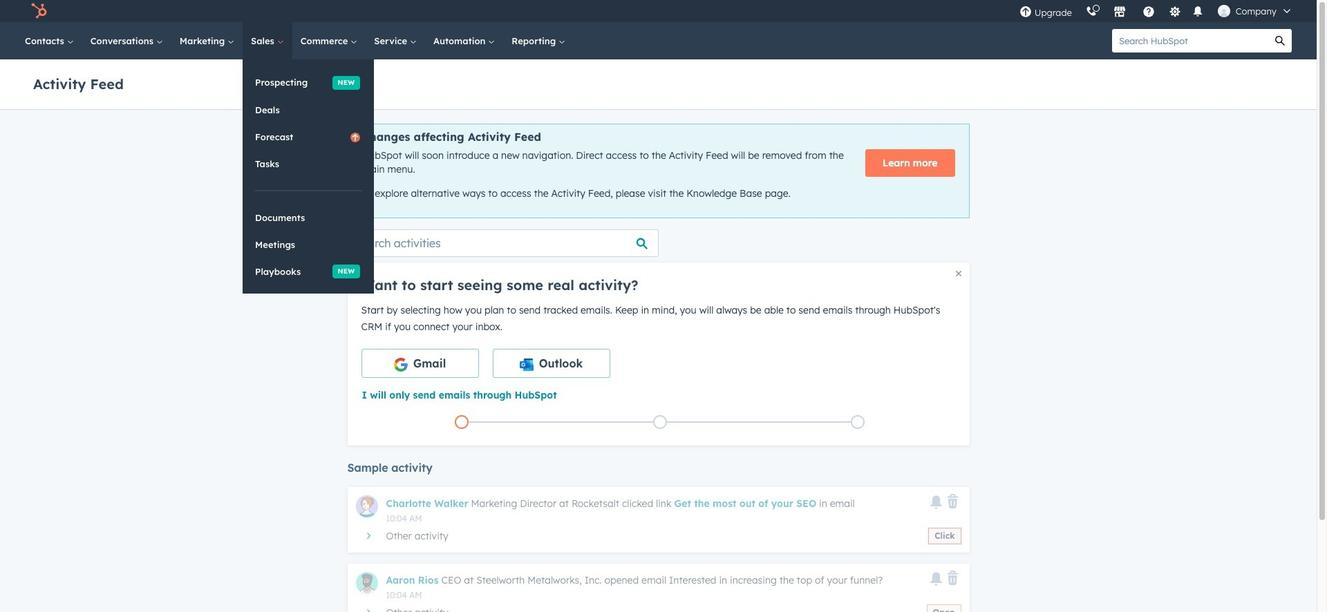 Task type: describe. For each thing, give the bounding box(es) containing it.
Search HubSpot search field
[[1112, 29, 1269, 53]]

close image
[[956, 271, 961, 276]]

sales menu
[[243, 59, 374, 294]]

onboarding.steps.sendtrackedemailingmail.title image
[[656, 419, 663, 427]]



Task type: locate. For each thing, give the bounding box(es) containing it.
list
[[363, 413, 957, 432]]

None checkbox
[[361, 349, 479, 378]]

marketplaces image
[[1114, 6, 1126, 19]]

onboarding.steps.finalstep.title image
[[855, 419, 862, 427]]

menu
[[1013, 0, 1300, 22]]

jacob simon image
[[1218, 5, 1230, 17]]

None checkbox
[[493, 349, 610, 378]]

Search activities search field
[[347, 229, 659, 257]]



Task type: vqa. For each thing, say whether or not it's contained in the screenshot.
1st Account from the bottom
no



